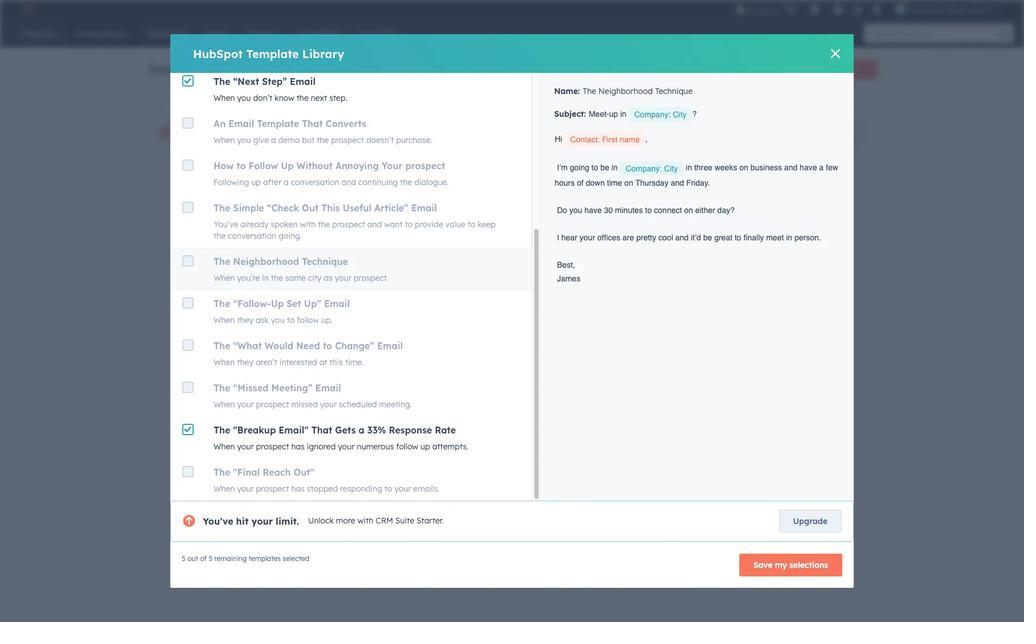 Task type: describe. For each thing, give the bounding box(es) containing it.
the "breakup email" that gets a 33% response rate when your prospect has ignored your numerous follow up attempts.
[[214, 425, 469, 452]]

city inside i'm going to be in company: city
[[664, 164, 678, 173]]

your right missed
[[320, 399, 337, 410]]

the for the "what would need to change" email
[[214, 340, 230, 352]]

hubspot template library dialog
[[170, 0, 854, 588]]

hubspot template library
[[193, 46, 344, 61]]

following
[[214, 177, 249, 187]]

and inside the simple "check out this useful article" email you've already spoken with the prospect and want to provide value to keep the conversation going.
[[368, 219, 382, 230]]

the inside an email template that converts when you give a demo but the prospect doesn't purchase.
[[317, 135, 329, 145]]

set
[[287, 298, 301, 309]]

templates.
[[335, 127, 383, 138]]

send your most repetitive emails in seconds
[[312, 201, 564, 215]]

the "final reach out" when your prospect has stopped responding to your emails.
[[214, 467, 440, 494]]

friday.
[[687, 178, 710, 187]]

gets
[[335, 425, 356, 436]]

created for 5
[[644, 64, 673, 75]]

you inside the "follow-up set up" email when they ask you to follow up.
[[271, 315, 285, 325]]

send
[[503, 226, 521, 236]]

change"
[[335, 340, 375, 352]]

"what
[[233, 340, 262, 352]]

hi
[[555, 134, 563, 144]]

best,
[[557, 260, 575, 269]]

0 vertical spatial on
[[740, 163, 749, 172]]

article"
[[374, 202, 409, 214]]

without
[[524, 226, 552, 236]]

to inside i'm going to be in company: city
[[592, 163, 598, 172]]

value
[[446, 219, 466, 230]]

need
[[296, 340, 320, 352]]

1 vertical spatial have
[[585, 206, 602, 215]]

offices
[[598, 233, 621, 242]]

emails for into
[[388, 226, 413, 236]]

most
[[374, 201, 402, 215]]

prospect.
[[354, 273, 389, 283]]

notifications image
[[872, 5, 882, 15]]

1 of 5 created
[[621, 64, 673, 75]]

they inside the "follow-up set up" email when they ask you to follow up.
[[237, 315, 254, 325]]

the "what would need to change" email when they aren't interested at this time.
[[214, 340, 403, 368]]

when inside the "next step" email when you don't know the next step.
[[214, 93, 235, 103]]

crm inside hubspot template library dialog
[[376, 516, 393, 526]]

prospect inside an email template that converts when you give a demo but the prospect doesn't purchase.
[[331, 135, 364, 145]]

new folder button
[[686, 60, 741, 79]]

have inside in three weeks on business and have a few hours of down time on thursday and friday.
[[800, 163, 817, 172]]

learn more link
[[385, 276, 443, 289]]

minutes
[[615, 206, 643, 215]]

don't
[[253, 93, 273, 103]]

the for the "breakup email" that gets a 33% response rate
[[214, 425, 230, 436]]

as
[[324, 273, 333, 283]]

search button
[[995, 24, 1014, 43]]

templates inside the 5 out of 5 remaining templates selected save my selections
[[249, 554, 281, 563]]

more inside the turn your best sales emails into templates you can send without leaving your inbox. discover your top-performing templates to boost your response rates and close more deals.
[[450, 254, 469, 264]]

your right turn
[[330, 226, 347, 236]]

that for converts
[[302, 118, 323, 129]]

how to follow up without annoying your prospect following up after a conversation and continuing the dialogue.
[[214, 160, 449, 187]]

seconds
[[518, 201, 564, 215]]

0 horizontal spatial 1
[[288, 127, 293, 138]]

after
[[263, 177, 282, 187]]

created for has
[[250, 127, 285, 138]]

and inside how to follow up without annoying your prospect following up after a conversation and continuing the dialogue.
[[342, 177, 356, 187]]

hear
[[562, 233, 578, 242]]

your down "missed
[[237, 399, 254, 410]]

0 vertical spatial starter.
[[541, 127, 568, 137]]

in inside "the neighborhood technique when you're in the same city as your prospect."
[[262, 273, 269, 283]]

and left it'd
[[676, 233, 689, 242]]

do
[[557, 206, 567, 215]]

the inside "the neighborhood technique when you're in the same city as your prospect."
[[271, 273, 283, 283]]

spoken
[[271, 219, 298, 230]]

great
[[715, 233, 733, 242]]

calling icon image
[[786, 5, 796, 15]]

your left the emails.
[[395, 484, 411, 494]]

in up 'send'
[[504, 201, 515, 215]]

settings link
[[851, 3, 865, 15]]

i hear your offices are pretty cool and it'd be great to finally meet in person.
[[555, 233, 824, 242]]

prospect inside the simple "check out this useful article" email you've already spoken with the prospect and want to provide value to keep the conversation going.
[[332, 219, 365, 230]]

1 vertical spatial on
[[625, 178, 634, 187]]

your inside how to follow up without annoying your prospect following up after a conversation and continuing the dialogue.
[[382, 160, 403, 172]]

without
[[297, 160, 333, 172]]

best, james
[[555, 260, 581, 283]]

templates up the top-
[[432, 226, 469, 236]]

when inside the "follow-up set up" email when they ask you to follow up.
[[214, 315, 235, 325]]

settings image
[[853, 5, 863, 15]]

repetitive
[[405, 201, 460, 215]]

discover
[[385, 240, 417, 250]]

the for the "follow-up set up" email
[[214, 298, 230, 309]]

0 vertical spatial has
[[231, 127, 247, 138]]

city inside 'subject: meet-up in company: city ?'
[[673, 110, 687, 119]]

when inside the "missed meeting" email when your prospect missed your scheduled meeting.
[[214, 399, 235, 410]]

performing
[[454, 240, 496, 250]]

of inside the 5 out of 5 remaining templates selected save my selections
[[200, 554, 207, 563]]

a inside an email template that converts when you give a demo but the prospect doesn't purchase.
[[271, 135, 276, 145]]

prospect inside the "final reach out" when your prospect has stopped responding to your emails.
[[256, 484, 289, 494]]

would
[[265, 340, 294, 352]]

going
[[570, 163, 590, 172]]

and inside the turn your best sales emails into templates you can send without leaving your inbox. discover your top-performing templates to boost your response rates and close more deals.
[[412, 254, 426, 264]]

contact:
[[570, 135, 600, 144]]

your right boost at left
[[336, 254, 352, 264]]

the down send
[[318, 219, 330, 230]]

emails for in
[[463, 201, 501, 215]]

they inside the "what would need to change" email when they aren't interested at this time.
[[237, 357, 254, 368]]

time
[[607, 178, 622, 187]]

james
[[557, 274, 581, 283]]

purchase.
[[396, 135, 433, 145]]

finally
[[744, 233, 764, 242]]

0 vertical spatial crm
[[500, 127, 517, 137]]

name:
[[554, 86, 580, 96]]

down
[[586, 178, 605, 187]]

templates down 'send'
[[499, 240, 536, 250]]

your down "gets"
[[338, 442, 355, 452]]

the inside how to follow up without annoying your prospect following up after a conversation and continuing the dialogue.
[[400, 177, 412, 187]]

to inside how to follow up without annoying your prospect following up after a conversation and continuing the dialogue.
[[237, 160, 246, 172]]

cool
[[659, 233, 673, 242]]

subject: meet-up in company: city ?
[[554, 109, 697, 119]]

the for the "final reach out"
[[214, 467, 230, 478]]

person.
[[795, 233, 822, 242]]

email inside the "missed meeting" email when your prospect missed your scheduled meeting.
[[315, 382, 341, 394]]

upgrade link for your team has created 1 out of 5 templates.
[[802, 121, 865, 144]]

follow inside the "breakup email" that gets a 33% response rate when your prospect has ignored your numerous follow up attempts.
[[396, 442, 418, 452]]

doesn't
[[366, 135, 394, 145]]

with inside the simple "check out this useful article" email you've already spoken with the prospect and want to provide value to keep the conversation going.
[[300, 219, 316, 230]]

email inside the "next step" email when you don't know the next step.
[[290, 76, 316, 87]]

link opens in a new window image inside learn more link
[[434, 278, 442, 287]]

your down '"breakup'
[[237, 442, 254, 452]]

first
[[602, 135, 618, 144]]

emails.
[[414, 484, 440, 494]]

deals.
[[472, 254, 493, 264]]

follow inside the "follow-up set up" email when they ask you to follow up.
[[297, 315, 319, 325]]

has inside the "final reach out" when your prospect has stopped responding to your emails.
[[291, 484, 305, 494]]

pretty
[[637, 233, 657, 242]]

menu containing provation design studio
[[735, 0, 1011, 18]]

hubspot image
[[21, 2, 34, 16]]

unlock for your team has created 1 out of 5 templates.
[[392, 127, 418, 137]]

ask
[[256, 315, 269, 325]]

your up best
[[344, 201, 370, 215]]

an email template that converts when you give a demo but the prospect doesn't purchase.
[[214, 118, 433, 145]]

when inside the "what would need to change" email when they aren't interested at this time.
[[214, 357, 235, 368]]

response
[[389, 425, 432, 436]]

dialogue.
[[415, 177, 449, 187]]

your inside "the neighborhood technique when you're in the same city as your prospect."
[[335, 273, 352, 283]]

useful
[[343, 202, 372, 214]]

give
[[253, 135, 269, 145]]

your down into
[[419, 240, 436, 250]]

has inside the "breakup email" that gets a 33% response rate when your prospect has ignored your numerous follow up attempts.
[[291, 442, 305, 452]]

best
[[349, 226, 365, 236]]

hit
[[236, 516, 249, 527]]

up inside how to follow up without annoying your prospect following up after a conversation and continuing the dialogue.
[[251, 177, 261, 187]]

team
[[204, 127, 228, 138]]

your down "final
[[237, 484, 254, 494]]

day?
[[718, 206, 735, 215]]

a inside the "breakup email" that gets a 33% response rate when your prospect has ignored your numerous follow up attempts.
[[359, 425, 365, 436]]

marketplaces image
[[810, 5, 820, 15]]

5 out of 5 remaining templates selected save my selections
[[182, 554, 829, 570]]

you've inside the simple "check out this useful article" email you've already spoken with the prospect and want to provide value to keep the conversation going.
[[214, 219, 238, 230]]

of left converts
[[315, 127, 324, 138]]

hubspot
[[193, 46, 243, 61]]

connect
[[654, 206, 682, 215]]

more for unlock more templates with crm suite starter.
[[420, 127, 440, 137]]

2 vertical spatial on
[[685, 206, 693, 215]]

how
[[214, 160, 234, 172]]

search image
[[1001, 30, 1009, 38]]

and left friday.
[[671, 178, 684, 187]]

sales
[[367, 226, 386, 236]]

send
[[312, 201, 340, 215]]

the down following
[[214, 231, 226, 241]]

when inside the "breakup email" that gets a 33% response rate when your prospect has ignored your numerous follow up attempts.
[[214, 442, 235, 452]]

email inside the "follow-up set up" email when they ask you to follow up.
[[324, 298, 350, 309]]

of inside in three weeks on business and have a few hours of down time on thursday and friday.
[[577, 178, 584, 187]]

you inside an email template that converts when you give a demo but the prospect doesn't purchase.
[[237, 135, 251, 145]]

0 vertical spatial template
[[246, 46, 299, 61]]

your down best
[[341, 240, 358, 250]]

your team has created 1 out of 5 templates.
[[180, 127, 383, 138]]

new for new folder
[[696, 65, 710, 74]]

to right the 'minutes'
[[645, 206, 652, 215]]

ignored
[[307, 442, 336, 452]]

into
[[415, 226, 429, 236]]

to inside the turn your best sales emails into templates you can send without leaving your inbox. discover your top-performing templates to boost your response rates and close more deals.
[[538, 240, 546, 250]]

in inside i'm going to be in company: city
[[612, 163, 618, 172]]

response
[[355, 254, 388, 264]]

attempts.
[[433, 442, 469, 452]]

but
[[302, 135, 315, 145]]



Task type: vqa. For each thing, say whether or not it's contained in the screenshot.
COLLAPSE
no



Task type: locate. For each thing, give the bounding box(es) containing it.
0 vertical spatial be
[[601, 163, 610, 172]]

remaining
[[214, 554, 247, 563]]

studio
[[970, 5, 993, 14]]

on left either
[[685, 206, 693, 215]]

0 vertical spatial they
[[237, 315, 254, 325]]

the left '"breakup'
[[214, 425, 230, 436]]

in inside 'subject: meet-up in company: city ?'
[[621, 109, 627, 119]]

crm left hi
[[500, 127, 517, 137]]

5 inside templates banner
[[637, 64, 642, 75]]

you up performing
[[471, 226, 485, 236]]

neighborhood
[[233, 256, 299, 267]]

to right great
[[735, 233, 742, 242]]

meeting.
[[379, 399, 412, 410]]

in up time
[[612, 163, 618, 172]]

1 vertical spatial upgrade link
[[779, 510, 842, 533]]

7 when from the top
[[214, 442, 235, 452]]

1 vertical spatial that
[[312, 425, 332, 436]]

has down email"
[[291, 442, 305, 452]]

templates left selected
[[249, 554, 281, 563]]

your
[[344, 201, 370, 215], [330, 226, 347, 236], [580, 233, 595, 242], [341, 240, 358, 250], [419, 240, 436, 250], [336, 254, 352, 264], [335, 273, 352, 283], [237, 399, 254, 410], [320, 399, 337, 410], [237, 442, 254, 452], [338, 442, 355, 452], [237, 484, 254, 494], [395, 484, 411, 494], [252, 516, 273, 527]]

city
[[308, 273, 322, 283]]

you've left hit
[[203, 516, 233, 527]]

0 vertical spatial out
[[296, 127, 312, 138]]

email right the an
[[228, 118, 254, 129]]

up inside how to follow up without annoying your prospect following up after a conversation and continuing the dialogue.
[[281, 160, 294, 172]]

limit.
[[276, 516, 299, 527]]

up up after
[[281, 160, 294, 172]]

notifications button
[[867, 0, 887, 18]]

be inside i'm going to be in company: city
[[601, 163, 610, 172]]

suite inside hubspot template library dialog
[[395, 516, 414, 526]]

simple
[[233, 202, 264, 214]]

has
[[231, 127, 247, 138], [291, 442, 305, 452], [291, 484, 305, 494]]

email down at at bottom
[[315, 382, 341, 394]]

0 vertical spatial have
[[800, 163, 817, 172]]

none text field inside hubspot template library dialog
[[580, 80, 847, 103]]

0 horizontal spatial unlock
[[308, 516, 334, 526]]

turn your best sales emails into templates you can send without leaving your inbox. discover your top-performing templates to boost your response rates and close more deals.
[[312, 226, 552, 264]]

8 when from the top
[[214, 484, 235, 494]]

2 vertical spatial has
[[291, 484, 305, 494]]

of up 'subject: meet-up in company: city ?'
[[627, 64, 635, 75]]

the left neighborhood
[[214, 256, 230, 267]]

conversation down without
[[291, 177, 340, 187]]

the inside the "what would need to change" email when they aren't interested at this time.
[[214, 340, 230, 352]]

the inside the "next step" email when you don't know the next step.
[[297, 93, 309, 103]]

2 horizontal spatial with
[[482, 127, 497, 137]]

up up first
[[609, 109, 618, 119]]

to down without at the right of the page
[[538, 240, 546, 250]]

city up "thursday"
[[664, 164, 678, 173]]

1 horizontal spatial conversation
[[291, 177, 340, 187]]

6 when from the top
[[214, 399, 235, 410]]

next
[[311, 93, 327, 103]]

a left few
[[820, 163, 824, 172]]

0 vertical spatial with
[[482, 127, 497, 137]]

you left give
[[237, 135, 251, 145]]

want
[[384, 219, 403, 230]]

the inside "the neighborhood technique when you're in the same city as your prospect."
[[214, 256, 230, 267]]

0 horizontal spatial new
[[312, 276, 329, 287]]

1 vertical spatial unlock
[[308, 516, 334, 526]]

has down out" at bottom
[[291, 484, 305, 494]]

3 when from the top
[[214, 273, 235, 283]]

your up the continuing
[[382, 160, 403, 172]]

know
[[275, 93, 294, 103]]

the left "next
[[214, 76, 230, 87]]

unlock right the "templates." in the top of the page
[[392, 127, 418, 137]]

going.
[[279, 231, 302, 241]]

1 the from the top
[[214, 76, 230, 87]]

0 vertical spatial upgrade
[[748, 5, 779, 15]]

hi contact: first name ,
[[555, 134, 650, 144]]

follow down response
[[396, 442, 418, 452]]

2 vertical spatial with
[[358, 516, 374, 526]]

conversation down already
[[228, 231, 276, 241]]

up.
[[321, 315, 333, 325]]

"check
[[267, 202, 299, 214]]

unlock inside hubspot template library dialog
[[308, 516, 334, 526]]

city left the ?
[[673, 110, 687, 119]]

your right hear
[[580, 233, 595, 242]]

0 vertical spatial city
[[673, 110, 687, 119]]

missed
[[291, 399, 318, 410]]

emails up discover
[[388, 226, 413, 236]]

james peterson image
[[896, 4, 906, 14]]

out
[[296, 127, 312, 138], [188, 554, 198, 563]]

the neighborhood technique when you're in the same city as your prospect.
[[214, 256, 389, 283]]

they down "what
[[237, 357, 254, 368]]

menu
[[735, 0, 1011, 18]]

keep
[[478, 219, 496, 230]]

prospect inside how to follow up without annoying your prospect following up after a conversation and continuing the dialogue.
[[406, 160, 445, 172]]

close image
[[831, 49, 841, 58]]

new for new to templates?
[[312, 276, 329, 287]]

1 vertical spatial template
[[257, 118, 299, 129]]

1 horizontal spatial crm
[[500, 127, 517, 137]]

1 vertical spatial you've
[[203, 516, 233, 527]]

more right learn
[[411, 276, 432, 287]]

4 the from the top
[[214, 298, 230, 309]]

thursday
[[636, 178, 669, 187]]

upgrade inside hubspot template library dialog
[[794, 516, 828, 527]]

emails inside the turn your best sales emails into templates you can send without leaving your inbox. discover your top-performing templates to boost your response rates and close more deals.
[[388, 226, 413, 236]]

on
[[740, 163, 749, 172], [625, 178, 634, 187], [685, 206, 693, 215]]

follow
[[249, 160, 278, 172]]

you inside the "next step" email when you don't know the next step.
[[237, 93, 251, 103]]

time.
[[345, 357, 364, 368]]

weeks
[[715, 163, 738, 172]]

0 vertical spatial follow
[[297, 315, 319, 325]]

boost
[[312, 254, 333, 264]]

annoying
[[336, 160, 379, 172]]

to inside the "final reach out" when your prospect has stopped responding to your emails.
[[385, 484, 392, 494]]

of down going in the right top of the page
[[577, 178, 584, 187]]

in left three
[[686, 163, 692, 172]]

1 horizontal spatial with
[[358, 516, 374, 526]]

the inside the simple "check out this useful article" email you've already spoken with the prospect and want to provide value to keep the conversation going.
[[214, 202, 230, 214]]

up"
[[304, 298, 321, 309]]

starter. down subject:
[[541, 127, 568, 137]]

when down "missed
[[214, 399, 235, 410]]

0 horizontal spatial starter.
[[417, 516, 444, 526]]

upgrade link for you've hit your limit.
[[779, 510, 842, 533]]

step.
[[329, 93, 348, 103]]

1 vertical spatial 1
[[288, 127, 293, 138]]

in
[[621, 109, 627, 119], [612, 163, 618, 172], [686, 163, 692, 172], [504, 201, 515, 215], [787, 233, 793, 242], [262, 273, 269, 283]]

demo
[[278, 135, 300, 145]]

to down set
[[287, 315, 295, 325]]

upgrade image
[[736, 5, 746, 15]]

when
[[214, 93, 235, 103], [214, 135, 235, 145], [214, 273, 235, 283], [214, 315, 235, 325], [214, 357, 235, 368], [214, 399, 235, 410], [214, 442, 235, 452], [214, 484, 235, 494]]

has right the an
[[231, 127, 247, 138]]

0 horizontal spatial suite
[[395, 516, 414, 526]]

0 vertical spatial conversation
[[291, 177, 340, 187]]

company: inside i'm going to be in company: city
[[626, 164, 662, 173]]

1 vertical spatial city
[[664, 164, 678, 173]]

the inside the "next step" email when you don't know the next step.
[[214, 76, 230, 87]]

created
[[644, 64, 673, 75], [250, 127, 285, 138]]

to inside the "what would need to change" email when they aren't interested at this time.
[[323, 340, 332, 352]]

save my selections button
[[739, 554, 843, 577]]

prospect down useful
[[332, 219, 365, 230]]

upgrade link up few
[[802, 121, 865, 144]]

you right ask
[[271, 315, 285, 325]]

the "next step" email when you don't know the next step.
[[214, 76, 348, 103]]

follow
[[297, 315, 319, 325], [396, 442, 418, 452]]

company: inside 'subject: meet-up in company: city ?'
[[635, 110, 671, 119]]

a right give
[[271, 135, 276, 145]]

0 horizontal spatial have
[[585, 206, 602, 215]]

0 horizontal spatial be
[[601, 163, 610, 172]]

0 horizontal spatial crm
[[376, 516, 393, 526]]

hours
[[555, 178, 575, 187]]

unlock
[[392, 127, 418, 137], [308, 516, 334, 526]]

technique
[[302, 256, 348, 267]]

1 vertical spatial crm
[[376, 516, 393, 526]]

three
[[695, 163, 713, 172]]

your left team
[[180, 127, 201, 138]]

starter. inside hubspot template library dialog
[[417, 516, 444, 526]]

1 horizontal spatial 1
[[621, 64, 625, 75]]

1 inside templates banner
[[621, 64, 625, 75]]

analyze button
[[748, 60, 799, 79]]

1 vertical spatial suite
[[395, 516, 414, 526]]

up inside the "breakup email" that gets a 33% response rate when your prospect has ignored your numerous follow up attempts.
[[421, 442, 430, 452]]

upgrade for your team has created 1 out of 5 templates.
[[816, 127, 851, 137]]

1 vertical spatial up
[[251, 177, 261, 187]]

the inside the "follow-up set up" email when they ask you to follow up.
[[214, 298, 230, 309]]

more for learn more
[[411, 276, 432, 287]]

1 when from the top
[[214, 93, 235, 103]]

None text field
[[580, 80, 847, 103]]

new inside new template popup button
[[815, 65, 830, 74]]

out
[[302, 202, 319, 214]]

same
[[285, 273, 306, 283]]

you inside the turn your best sales emails into templates you can send without leaving your inbox. discover your top-performing templates to boost your response rates and close more deals.
[[471, 226, 485, 236]]

1 vertical spatial with
[[300, 219, 316, 230]]

on right time
[[625, 178, 634, 187]]

suite left hi
[[519, 127, 538, 137]]

5
[[637, 64, 642, 75], [327, 127, 332, 138], [182, 554, 186, 563], [209, 554, 213, 563]]

selections
[[790, 560, 829, 570]]

be up down
[[601, 163, 610, 172]]

when inside "the neighborhood technique when you're in the same city as your prospect."
[[214, 273, 235, 283]]

you right do
[[570, 206, 583, 215]]

in right the meet-
[[621, 109, 627, 119]]

when inside an email template that converts when you give a demo but the prospect doesn't purchase.
[[214, 135, 235, 145]]

0 vertical spatial up
[[281, 160, 294, 172]]

?
[[693, 109, 697, 119]]

link opens in a new window image
[[434, 276, 442, 289], [434, 278, 442, 287]]

more inside hubspot template library dialog
[[336, 516, 356, 526]]

a left 33%
[[359, 425, 365, 436]]

in right meet
[[787, 233, 793, 242]]

starter.
[[541, 127, 568, 137], [417, 516, 444, 526]]

up down response
[[421, 442, 430, 452]]

already
[[240, 219, 269, 230]]

the left dialogue. on the left top of the page
[[400, 177, 412, 187]]

0 horizontal spatial up
[[251, 177, 261, 187]]

1 vertical spatial up
[[271, 298, 284, 309]]

1 link opens in a new window image from the top
[[434, 276, 442, 289]]

prospect inside the "missed meeting" email when your prospect missed your scheduled meeting.
[[256, 399, 289, 410]]

Search HubSpot search field
[[864, 24, 1004, 43]]

0 vertical spatial your
[[180, 127, 201, 138]]

marketplaces button
[[803, 0, 827, 18]]

email inside the "what would need to change" email when they aren't interested at this time.
[[377, 340, 403, 352]]

1 vertical spatial company:
[[626, 164, 662, 173]]

created up 'subject: meet-up in company: city ?'
[[644, 64, 673, 75]]

2 link opens in a new window image from the top
[[434, 278, 442, 287]]

when up the an
[[214, 93, 235, 103]]

in inside in three weeks on business and have a few hours of down time on thursday and friday.
[[686, 163, 692, 172]]

"breakup
[[233, 425, 276, 436]]

2 vertical spatial upgrade
[[794, 516, 828, 527]]

a inside in three weeks on business and have a few hours of down time on thursday and friday.
[[820, 163, 824, 172]]

0 vertical spatial 1
[[621, 64, 625, 75]]

turn
[[312, 226, 328, 236]]

templates banner
[[148, 57, 877, 79]]

templates right purchase.
[[442, 127, 479, 137]]

1 horizontal spatial out
[[296, 127, 312, 138]]

and down annoying
[[342, 177, 356, 187]]

upgrade link up selections
[[779, 510, 842, 533]]

1 vertical spatial be
[[704, 233, 712, 242]]

1 vertical spatial your
[[382, 160, 403, 172]]

rates
[[391, 254, 410, 264]]

to right city
[[331, 276, 339, 287]]

email inside an email template that converts when you give a demo but the prospect doesn't purchase.
[[228, 118, 254, 129]]

1 horizontal spatial be
[[704, 233, 712, 242]]

on right weeks
[[740, 163, 749, 172]]

help button
[[829, 0, 849, 18]]

to up at at bottom
[[323, 340, 332, 352]]

6 the from the top
[[214, 382, 230, 394]]

to
[[237, 160, 246, 172], [592, 163, 598, 172], [645, 206, 652, 215], [405, 219, 413, 230], [468, 219, 476, 230], [735, 233, 742, 242], [538, 240, 546, 250], [331, 276, 339, 287], [287, 315, 295, 325], [323, 340, 332, 352], [385, 484, 392, 494]]

0 horizontal spatial conversation
[[228, 231, 276, 241]]

2 the from the top
[[214, 202, 230, 214]]

created up follow
[[250, 127, 285, 138]]

1 up 'subject: meet-up in company: city ?'
[[621, 64, 625, 75]]

to inside the "follow-up set up" email when they ask you to follow up.
[[287, 315, 295, 325]]

suite down the emails.
[[395, 516, 414, 526]]

1 vertical spatial starter.
[[417, 516, 444, 526]]

0 horizontal spatial out
[[188, 554, 198, 563]]

when down "final
[[214, 484, 235, 494]]

1 horizontal spatial up
[[421, 442, 430, 452]]

upgrade up few
[[816, 127, 851, 137]]

have left few
[[800, 163, 817, 172]]

7 the from the top
[[214, 425, 230, 436]]

to right how
[[237, 160, 246, 172]]

and right business
[[785, 163, 798, 172]]

the inside the "missed meeting" email when your prospect missed your scheduled meeting.
[[214, 382, 230, 394]]

of inside templates banner
[[627, 64, 635, 75]]

0 horizontal spatial with
[[300, 219, 316, 230]]

new template button
[[806, 60, 877, 79]]

up inside the "follow-up set up" email when they ask you to follow up.
[[271, 298, 284, 309]]

this
[[330, 357, 343, 368]]

unlock down stopped
[[308, 516, 334, 526]]

0 vertical spatial up
[[609, 109, 618, 119]]

the for the simple "check out this useful article" email
[[214, 202, 230, 214]]

upgrade for you've hit your limit.
[[794, 516, 828, 527]]

templates
[[442, 127, 479, 137], [432, 226, 469, 236], [499, 240, 536, 250], [249, 554, 281, 563]]

1 horizontal spatial created
[[644, 64, 673, 75]]

new left the folder
[[696, 65, 710, 74]]

0 vertical spatial created
[[644, 64, 673, 75]]

conversation inside the simple "check out this useful article" email you've already spoken with the prospect and want to provide value to keep the conversation going.
[[228, 231, 276, 241]]

prospect down meeting"
[[256, 399, 289, 410]]

conversation inside how to follow up without annoying your prospect following up after a conversation and continuing the dialogue.
[[291, 177, 340, 187]]

the for the "missed meeting" email
[[214, 382, 230, 394]]

0 vertical spatial upgrade link
[[802, 121, 865, 144]]

email up up.
[[324, 298, 350, 309]]

new for new template
[[815, 65, 830, 74]]

you've
[[214, 219, 238, 230], [203, 516, 233, 527]]

that inside the "breakup email" that gets a 33% response rate when your prospect has ignored your numerous follow up attempts.
[[312, 425, 332, 436]]

that inside an email template that converts when you give a demo but the prospect doesn't purchase.
[[302, 118, 323, 129]]

your right hit
[[252, 516, 273, 527]]

have
[[800, 163, 817, 172], [585, 206, 602, 215]]

the inside the "final reach out" when your prospect has stopped responding to your emails.
[[214, 467, 230, 478]]

new inside new folder 'button'
[[696, 65, 710, 74]]

1 vertical spatial upgrade
[[816, 127, 851, 137]]

0 horizontal spatial on
[[625, 178, 634, 187]]

the for the "next step" email
[[214, 76, 230, 87]]

created inside templates banner
[[644, 64, 673, 75]]

1 horizontal spatial follow
[[396, 442, 418, 452]]

prospect up dialogue. on the left top of the page
[[406, 160, 445, 172]]

inbox.
[[360, 240, 383, 250]]

1 horizontal spatial suite
[[519, 127, 538, 137]]

"follow-
[[233, 298, 271, 309]]

this
[[321, 202, 340, 214]]

1 they from the top
[[237, 315, 254, 325]]

1 vertical spatial conversation
[[228, 231, 276, 241]]

4 when from the top
[[214, 315, 235, 325]]

up left after
[[251, 177, 261, 187]]

meeting"
[[271, 382, 313, 394]]

1 vertical spatial they
[[237, 357, 254, 368]]

when down "what
[[214, 357, 235, 368]]

1 vertical spatial emails
[[388, 226, 413, 236]]

when left you're
[[214, 273, 235, 283]]

email right change"
[[377, 340, 403, 352]]

1 horizontal spatial unlock
[[392, 127, 418, 137]]

at
[[319, 357, 327, 368]]

that up but
[[302, 118, 323, 129]]

8 the from the top
[[214, 467, 230, 478]]

save
[[754, 560, 773, 570]]

provation design studio
[[908, 5, 993, 14]]

prospect down converts
[[331, 135, 364, 145]]

1 vertical spatial has
[[291, 442, 305, 452]]

0 horizontal spatial created
[[250, 127, 285, 138]]

1 vertical spatial out
[[188, 554, 198, 563]]

interested
[[280, 357, 317, 368]]

help image
[[834, 5, 844, 15]]

when inside the "final reach out" when your prospect has stopped responding to your emails.
[[214, 484, 235, 494]]

5 the from the top
[[214, 340, 230, 352]]

learn
[[385, 276, 408, 287]]

more for unlock more with crm suite starter.
[[336, 516, 356, 526]]

unlock for you've hit your limit.
[[308, 516, 334, 526]]

upgrade link inside hubspot template library dialog
[[779, 510, 842, 533]]

0 horizontal spatial emails
[[388, 226, 413, 236]]

0 horizontal spatial follow
[[297, 315, 319, 325]]

1 horizontal spatial on
[[685, 206, 693, 215]]

0 horizontal spatial your
[[180, 127, 201, 138]]

"missed
[[233, 382, 269, 394]]

1 vertical spatial follow
[[396, 442, 418, 452]]

company: up , at the right top of the page
[[635, 110, 671, 119]]

the for the neighborhood technique
[[214, 256, 230, 267]]

rate
[[435, 425, 456, 436]]

responding
[[340, 484, 382, 494]]

to left into
[[405, 219, 413, 230]]

2 horizontal spatial up
[[609, 109, 618, 119]]

template inside an email template that converts when you give a demo but the prospect doesn't purchase.
[[257, 118, 299, 129]]

2 vertical spatial up
[[421, 442, 430, 452]]

0 vertical spatial emails
[[463, 201, 501, 215]]

template up demo
[[257, 118, 299, 129]]

0 vertical spatial you've
[[214, 219, 238, 230]]

and right "rates" in the left of the page
[[412, 254, 426, 264]]

1 vertical spatial created
[[250, 127, 285, 138]]

the right but
[[317, 135, 329, 145]]

0 vertical spatial company:
[[635, 110, 671, 119]]

email inside the simple "check out this useful article" email you've already spoken with the prospect and want to provide value to keep the conversation going.
[[411, 202, 437, 214]]

5 when from the top
[[214, 357, 235, 368]]

2 horizontal spatial on
[[740, 163, 749, 172]]

you're
[[237, 273, 260, 283]]

1 horizontal spatial new
[[696, 65, 710, 74]]

the inside the "breakup email" that gets a 33% response rate when your prospect has ignored your numerous follow up attempts.
[[214, 425, 230, 436]]

1 horizontal spatial have
[[800, 163, 817, 172]]

new left template
[[815, 65, 830, 74]]

prospect inside the "breakup email" that gets a 33% response rate when your prospect has ignored your numerous follow up attempts.
[[256, 442, 289, 452]]

the left simple
[[214, 202, 230, 214]]

that for gets
[[312, 425, 332, 436]]

a inside how to follow up without annoying your prospect following up after a conversation and continuing the dialogue.
[[284, 177, 289, 187]]

3 the from the top
[[214, 256, 230, 267]]

more down the top-
[[450, 254, 469, 264]]

0 vertical spatial suite
[[519, 127, 538, 137]]

prospect down 'reach'
[[256, 484, 289, 494]]

1 horizontal spatial emails
[[463, 201, 501, 215]]

2 horizontal spatial new
[[815, 65, 830, 74]]

when down the an
[[214, 135, 235, 145]]

you
[[237, 93, 251, 103], [237, 135, 251, 145], [570, 206, 583, 215], [471, 226, 485, 236], [271, 315, 285, 325]]

2 they from the top
[[237, 357, 254, 368]]

email"
[[279, 425, 309, 436]]

1 horizontal spatial your
[[382, 160, 403, 172]]

to left the 'keep'
[[468, 219, 476, 230]]

1 horizontal spatial starter.
[[541, 127, 568, 137]]

of
[[627, 64, 635, 75], [315, 127, 324, 138], [577, 178, 584, 187], [200, 554, 207, 563]]

of left 'remaining'
[[200, 554, 207, 563]]

0 vertical spatial that
[[302, 118, 323, 129]]

2 when from the top
[[214, 135, 235, 145]]

up inside 'subject: meet-up in company: city ?'
[[609, 109, 618, 119]]

0 vertical spatial unlock
[[392, 127, 418, 137]]

out inside the 5 out of 5 remaining templates selected save my selections
[[188, 554, 198, 563]]

and left the want
[[368, 219, 382, 230]]



